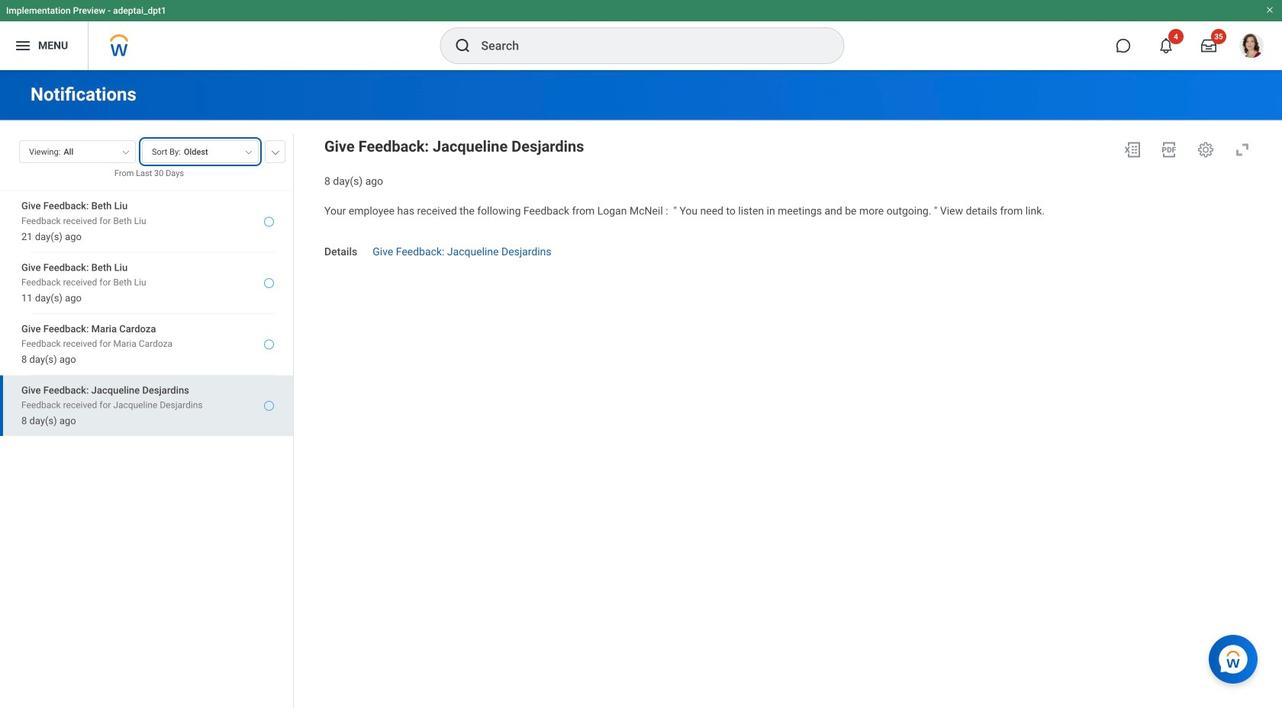 Task type: vqa. For each thing, say whether or not it's contained in the screenshot.
the No Suggestions Yet
no



Task type: describe. For each thing, give the bounding box(es) containing it.
1 mark read image from the top
[[264, 279, 274, 288]]

inbox large image
[[1201, 38, 1216, 53]]

task actions image
[[1197, 141, 1215, 159]]

1 mark read image from the top
[[264, 217, 274, 227]]

close environment banner image
[[1265, 5, 1274, 14]]

Search Workday  search field
[[481, 29, 812, 63]]

notifications large image
[[1158, 38, 1174, 53]]

2 mark read image from the top
[[264, 401, 274, 411]]



Task type: locate. For each thing, give the bounding box(es) containing it.
profile logan mcneil image
[[1239, 34, 1264, 61]]

1 vertical spatial mark read image
[[264, 401, 274, 411]]

mark read image
[[264, 217, 274, 227], [264, 401, 274, 411]]

banner
[[0, 0, 1282, 70]]

0 vertical spatial mark read image
[[264, 279, 274, 288]]

tab panel
[[0, 134, 293, 709]]

export to excel image
[[1123, 141, 1142, 159]]

justify image
[[14, 37, 32, 55]]

main content
[[0, 70, 1282, 709]]

0 vertical spatial mark read image
[[264, 217, 274, 227]]

region
[[324, 135, 1258, 189]]

mark read image
[[264, 279, 274, 288], [264, 340, 274, 350]]

search image
[[454, 37, 472, 55]]

more image
[[271, 147, 280, 155]]

1 vertical spatial mark read image
[[264, 340, 274, 350]]

view printable version (pdf) image
[[1160, 141, 1178, 159]]

fullscreen image
[[1233, 141, 1252, 159]]

2 mark read image from the top
[[264, 340, 274, 350]]

inbox items list box
[[0, 191, 293, 709]]



